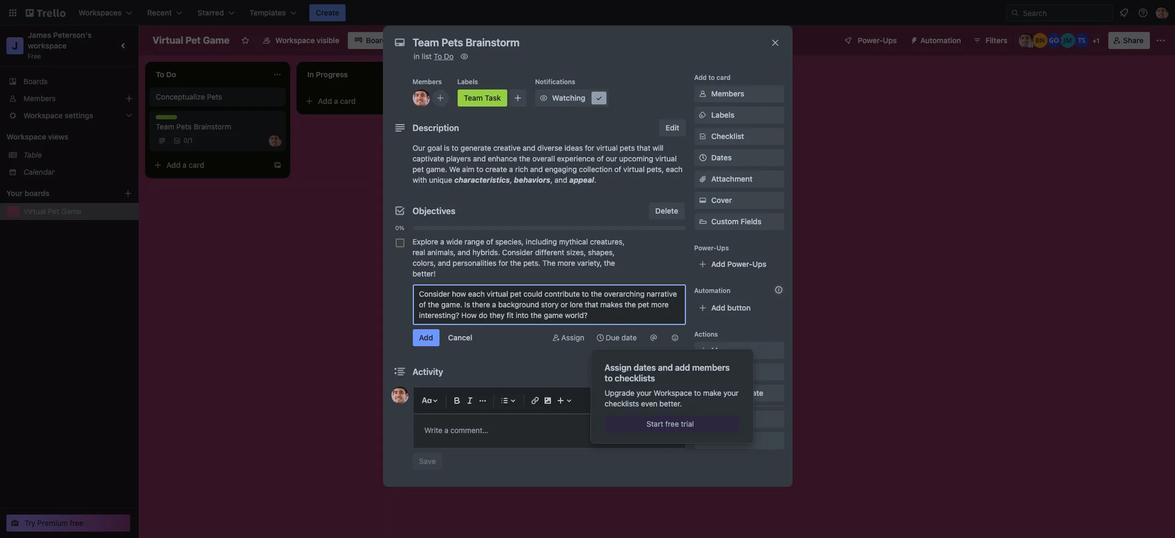 Task type: describe. For each thing, give the bounding box(es) containing it.
add button
[[712, 304, 751, 313]]

james peterson's workspace link
[[28, 30, 94, 50]]

lists image
[[498, 395, 511, 408]]

1 vertical spatial james peterson (jamespeterson93) image
[[413, 90, 430, 107]]

experience
[[557, 154, 595, 163]]

0 vertical spatial share
[[1124, 36, 1144, 45]]

tara schultz (taraschultz7) image
[[1075, 33, 1090, 48]]

try premium free
[[25, 519, 84, 528]]

0 vertical spatial labels
[[458, 78, 478, 86]]

save
[[419, 457, 436, 466]]

due date link
[[591, 330, 642, 347]]

start free trial button
[[605, 416, 739, 433]]

0 horizontal spatial virtual
[[23, 207, 46, 216]]

free inside button
[[70, 519, 84, 528]]

engaging
[[545, 165, 577, 174]]

for inside our goal is to generate creative and diverse ideas for virtual pets that will captivate players and enhance the overall experience of our upcoming virtual pet game. we aim to create a rich and engaging collection of virtual pets, each with unique
[[585, 144, 595, 153]]

task for team task team pets brainstorm
[[174, 115, 188, 123]]

each
[[666, 165, 683, 174]]

upgrade
[[605, 389, 635, 398]]

show menu image
[[1156, 35, 1167, 46]]

sm image for members
[[698, 89, 708, 99]]

2 your from the left
[[724, 389, 739, 398]]

including
[[526, 237, 557, 247]]

views
[[48, 132, 68, 141]]

1 vertical spatial checklists
[[605, 400, 639, 409]]

delete link
[[649, 203, 685, 220]]

cover link
[[695, 192, 784, 209]]

activity
[[413, 368, 443, 377]]

behaviors
[[514, 176, 551, 185]]

2 vertical spatial power-
[[728, 260, 753, 269]]

power-ups inside button
[[858, 36, 897, 45]]

game inside board name text box
[[203, 35, 230, 46]]

sm image for archive link
[[698, 415, 708, 425]]

dates
[[712, 153, 732, 162]]

overall
[[533, 154, 555, 163]]

peterson's
[[53, 30, 92, 39]]

0 horizontal spatial color: bold lime, title: "team task" element
[[156, 115, 188, 123]]

with
[[413, 176, 427, 185]]

+ 1
[[1093, 37, 1100, 45]]

the inside our goal is to generate creative and diverse ideas for virtual pets that will captivate players and enhance the overall experience of our upcoming virtual pet game. we aim to create a rich and engaging collection of virtual pets, each with unique
[[519, 154, 531, 163]]

2 horizontal spatial james peterson (jamespeterson93) image
[[1019, 33, 1034, 48]]

0 horizontal spatial power-
[[695, 244, 717, 252]]

team for team task team pets brainstorm
[[156, 115, 172, 123]]

add members to card image
[[436, 93, 445, 104]]

more formatting image
[[476, 395, 489, 408]]

customize views image
[[399, 35, 409, 46]]

0 vertical spatial pets
[[207, 92, 222, 101]]

add
[[675, 363, 690, 373]]

will
[[653, 144, 664, 153]]

pets,
[[647, 165, 664, 174]]

our
[[413, 144, 425, 153]]

your boards
[[6, 189, 49, 198]]

free inside "button"
[[666, 420, 679, 429]]

shapes,
[[588, 248, 615, 257]]

0 / 1
[[184, 137, 193, 145]]

1 horizontal spatial share button
[[1109, 32, 1151, 49]]

link image
[[529, 395, 541, 408]]

primary element
[[0, 0, 1176, 26]]

create
[[486, 165, 507, 174]]

0 notifications image
[[1118, 6, 1131, 19]]

characteristics , behaviors , and appeal .
[[454, 176, 596, 185]]

generate
[[461, 144, 491, 153]]

ups inside button
[[883, 36, 897, 45]]

0 horizontal spatial members link
[[0, 90, 139, 107]]

table link
[[23, 150, 132, 161]]

we
[[449, 165, 460, 174]]

calendar
[[23, 168, 54, 177]]

try
[[25, 519, 35, 528]]

brainstorm
[[194, 122, 231, 131]]

0 horizontal spatial 1
[[190, 137, 193, 145]]

that
[[637, 144, 651, 153]]

list
[[422, 52, 432, 61]]

collection
[[579, 165, 613, 174]]

to
[[434, 52, 442, 61]]

0 vertical spatial virtual
[[597, 144, 618, 153]]

Add an item text field
[[413, 285, 686, 326]]

search image
[[1011, 9, 1020, 17]]

captivate
[[413, 154, 444, 163]]

add board image
[[124, 189, 132, 198]]

ben nelson (bennelson96) image
[[1033, 33, 1048, 48]]

0
[[184, 137, 188, 145]]

add a card for add a card button corresponding to 1st create from template… icon from right
[[470, 97, 508, 106]]

team task team pets brainstorm
[[156, 115, 231, 131]]

premium
[[37, 519, 68, 528]]

card for add a card button for create from template… image
[[189, 161, 204, 170]]

1 horizontal spatial members
[[413, 78, 442, 86]]

a inside our goal is to generate creative and diverse ideas for virtual pets that will captivate players and enhance the overall experience of our upcoming virtual pet game. we aim to create a rich and engaging collection of virtual pets, each with unique
[[509, 165, 513, 174]]

make template
[[712, 389, 764, 398]]

personalities
[[453, 259, 497, 268]]

1 horizontal spatial labels
[[712, 110, 735, 120]]

and down generate at the left
[[473, 154, 486, 163]]

2 horizontal spatial members
[[712, 89, 745, 98]]

sm image for checklist
[[698, 131, 708, 142]]

show details
[[634, 368, 679, 377]]

2 create from template… image from the left
[[576, 97, 585, 106]]

add to card
[[695, 74, 731, 82]]

attachment
[[712, 174, 753, 184]]

watching
[[552, 93, 586, 102]]

a inside explore a wide range of species, including mythical creatures, real animals, and hybrids. consider different sizes, shapes, colors, and personalities for the pets. the more variety, the better!
[[440, 237, 445, 247]]

virtual pet game link
[[23, 207, 132, 217]]

team task
[[464, 93, 501, 102]]

Board name text field
[[147, 32, 235, 49]]

0 vertical spatial checklists
[[615, 374, 655, 384]]

workspace visible button
[[256, 32, 346, 49]]

j
[[12, 39, 18, 52]]

table
[[23, 150, 42, 160]]

team pets brainstorm link
[[156, 122, 280, 132]]

notifications
[[535, 78, 576, 86]]

italic ⌘i image
[[463, 395, 476, 408]]

assign for assign dates and add members to checklists upgrade your workspace to make your checklists even better.
[[605, 363, 632, 373]]

power- inside button
[[858, 36, 883, 45]]

0 horizontal spatial power-ups
[[695, 244, 729, 252]]

description
[[413, 123, 459, 133]]

1 vertical spatial automation
[[695, 287, 731, 295]]

open help dialog image
[[666, 395, 679, 408]]

sm image for watching
[[539, 93, 549, 104]]

create button
[[310, 4, 346, 21]]

wide
[[447, 237, 463, 247]]

sm image right do
[[459, 51, 470, 62]]

cancel
[[448, 334, 472, 343]]

virtual inside board name text box
[[153, 35, 183, 46]]

the down shapes,
[[604, 259, 615, 268]]

in list to do
[[414, 52, 454, 61]]

show details link
[[627, 364, 685, 381]]

create
[[316, 8, 339, 17]]

characteristics
[[454, 176, 510, 185]]

1 create from template… image from the left
[[425, 97, 433, 106]]

to right the is
[[452, 144, 459, 153]]

0 horizontal spatial members
[[23, 94, 56, 103]]

0 horizontal spatial james peterson (jamespeterson93) image
[[391, 387, 408, 404]]

colors,
[[413, 259, 436, 268]]

archive link
[[695, 411, 784, 429]]

for inside explore a wide range of species, including mythical creatures, real animals, and hybrids. consider different sizes, shapes, colors, and personalities for the pets. the more variety, the better!
[[499, 259, 508, 268]]

0 vertical spatial color: bold lime, title: "team task" element
[[458, 90, 508, 107]]

1 vertical spatial ups
[[717, 244, 729, 252]]

your
[[6, 189, 23, 198]]

species,
[[495, 237, 524, 247]]

button
[[728, 304, 751, 313]]

.
[[594, 176, 596, 185]]

due date
[[606, 334, 637, 343]]

0 horizontal spatial share
[[712, 437, 732, 446]]

due
[[606, 334, 620, 343]]

james
[[28, 30, 51, 39]]

animals,
[[427, 248, 456, 257]]

show
[[634, 368, 653, 377]]

fields
[[741, 217, 762, 226]]

do
[[444, 52, 454, 61]]

gary orlando (garyorlando) image
[[1047, 33, 1062, 48]]

creative
[[493, 144, 521, 153]]

open information menu image
[[1138, 7, 1149, 18]]

and down animals,
[[438, 259, 451, 268]]

add power-ups
[[712, 260, 767, 269]]

range
[[465, 237, 484, 247]]

date
[[622, 334, 637, 343]]

2 vertical spatial ups
[[753, 260, 767, 269]]

is
[[444, 144, 450, 153]]

save button
[[413, 454, 443, 471]]

0 vertical spatial of
[[597, 154, 604, 163]]

better!
[[413, 269, 436, 279]]

1 horizontal spatial members link
[[695, 85, 784, 102]]

sm image for automation button
[[906, 32, 921, 47]]

pets inside team task team pets brainstorm
[[176, 122, 192, 131]]

trial
[[681, 420, 694, 429]]

to left make
[[694, 389, 701, 398]]



Task type: vqa. For each thing, say whether or not it's contained in the screenshot.
The Bob Builder (Bobbuilder40) icon
no



Task type: locate. For each thing, give the bounding box(es) containing it.
a for add a card button corresponding to 1st create from template… icon from right
[[486, 97, 490, 106]]

task inside team task team pets brainstorm
[[174, 115, 188, 123]]

, down engaging
[[551, 176, 553, 185]]

members link up labels link
[[695, 85, 784, 102]]

1 horizontal spatial your
[[724, 389, 739, 398]]

sm image inside copy link
[[698, 367, 708, 378]]

workspace
[[28, 41, 67, 50]]

sm image down add an item text box
[[551, 333, 562, 344]]

dates button
[[695, 149, 784, 166]]

details
[[655, 368, 679, 377]]

j link
[[6, 37, 23, 54]]

add inside button
[[712, 304, 726, 313]]

workspace left visible
[[276, 36, 315, 45]]

to up labels link
[[709, 74, 715, 82]]

add a card button for 1st create from template… icon from right
[[453, 93, 572, 110]]

workspace up 'table'
[[6, 132, 46, 141]]

make template link
[[695, 385, 784, 402]]

ups up add power-ups
[[717, 244, 729, 252]]

1 horizontal spatial pet
[[185, 35, 201, 46]]

1 vertical spatial workspace
[[6, 132, 46, 141]]

virtual down will
[[656, 154, 677, 163]]

1 horizontal spatial power-ups
[[858, 36, 897, 45]]

sm image left 'cover'
[[698, 195, 708, 206]]

james peterson (jamespeterson93) image left text styles icon
[[391, 387, 408, 404]]

james peterson (jamespeterson93) image left gary orlando (garyorlando) icon
[[1019, 33, 1034, 48]]

sm image inside labels link
[[698, 110, 708, 121]]

sm image for cover
[[698, 195, 708, 206]]

checklists down dates
[[615, 374, 655, 384]]

rich
[[515, 165, 528, 174]]

0 horizontal spatial of
[[486, 237, 493, 247]]

1 horizontal spatial for
[[585, 144, 595, 153]]

real
[[413, 248, 425, 257]]

0 vertical spatial james peterson (jamespeterson93) image
[[1019, 33, 1034, 48]]

1 horizontal spatial james peterson (jamespeterson93) image
[[1156, 6, 1169, 19]]

0 horizontal spatial your
[[637, 389, 652, 398]]

checklists down upgrade in the bottom of the page
[[605, 400, 639, 409]]

assign left show
[[605, 363, 632, 373]]

0 vertical spatial 1
[[1097, 37, 1100, 45]]

virtual
[[153, 35, 183, 46], [23, 207, 46, 216]]

james peterson (jamespeterson93) image up create from template… image
[[269, 134, 282, 147]]

card for add a card button corresponding to 1st create from template… icon from right
[[492, 97, 508, 106]]

share button down archive link
[[695, 433, 784, 450]]

share button
[[1109, 32, 1151, 49], [695, 433, 784, 450]]

copy link
[[695, 364, 784, 381]]

0 vertical spatial free
[[666, 420, 679, 429]]

2 horizontal spatial workspace
[[654, 389, 692, 398]]

color: bold lime, title: "team task" element down conceptualize
[[156, 115, 188, 123]]

delete
[[656, 207, 679, 216]]

sm image for due date link
[[595, 333, 606, 344]]

members link down boards
[[0, 90, 139, 107]]

0 horizontal spatial create from template… image
[[425, 97, 433, 106]]

and left add
[[658, 363, 673, 373]]

star or unstar board image
[[241, 36, 250, 45]]

bold ⌘b image
[[451, 395, 463, 408]]

ups left automation button
[[883, 36, 897, 45]]

your up the even
[[637, 389, 652, 398]]

sm image for the move link
[[698, 346, 708, 356]]

card for add a card button related to 1st create from template… icon from the left
[[340, 97, 356, 106]]

0 horizontal spatial free
[[70, 519, 84, 528]]

1 vertical spatial for
[[499, 259, 508, 268]]

0 horizontal spatial game
[[61, 207, 81, 216]]

1 vertical spatial power-
[[695, 244, 717, 252]]

1 vertical spatial share button
[[695, 433, 784, 450]]

0 vertical spatial power-ups
[[858, 36, 897, 45]]

add a card for add a card button for create from template… image
[[166, 161, 204, 170]]

pet down "your boards with 1 items" element
[[48, 207, 59, 216]]

1 vertical spatial free
[[70, 519, 84, 528]]

automation button
[[906, 32, 968, 49]]

james peterson (jamespeterson93) image left add members to card 'icon'
[[413, 90, 430, 107]]

add a card button for create from template… image
[[149, 157, 269, 174]]

cancel link
[[442, 330, 479, 347]]

assign
[[562, 334, 585, 343], [605, 363, 632, 373]]

task for team task
[[485, 93, 501, 102]]

0 vertical spatial assign
[[562, 334, 585, 343]]

2 horizontal spatial add a card button
[[453, 93, 572, 110]]

0 horizontal spatial james peterson (jamespeterson93) image
[[269, 134, 282, 147]]

free
[[666, 420, 679, 429], [70, 519, 84, 528]]

0 vertical spatial game
[[203, 35, 230, 46]]

0 horizontal spatial virtual pet game
[[23, 207, 81, 216]]

1 horizontal spatial ,
[[551, 176, 553, 185]]

to up characteristics
[[477, 165, 484, 174]]

0 horizontal spatial for
[[499, 259, 508, 268]]

game
[[203, 35, 230, 46], [61, 207, 81, 216]]

ups
[[883, 36, 897, 45], [717, 244, 729, 252], [753, 260, 767, 269]]

pets up brainstorm
[[207, 92, 222, 101]]

0 horizontal spatial ups
[[717, 244, 729, 252]]

attach and insert link image
[[651, 396, 661, 407]]

the
[[543, 259, 556, 268]]

assign for assign
[[562, 334, 585, 343]]

start free trial
[[647, 420, 694, 429]]

1 vertical spatial of
[[615, 165, 622, 174]]

sm image
[[698, 89, 708, 99], [539, 93, 549, 104], [594, 93, 605, 104], [698, 131, 708, 142], [698, 195, 708, 206], [649, 333, 659, 344], [670, 333, 681, 344], [698, 367, 708, 378], [698, 388, 708, 399]]

sm image inside cover link
[[698, 195, 708, 206]]

1 horizontal spatial james peterson (jamespeterson93) image
[[413, 90, 430, 107]]

members down add to card at top
[[712, 89, 745, 98]]

your boards with 1 items element
[[6, 187, 108, 200]]

game down "your boards with 1 items" element
[[61, 207, 81, 216]]

editor toolbar toolbar
[[418, 393, 681, 410]]

for down consider
[[499, 259, 508, 268]]

sm image down add to card at top
[[698, 89, 708, 99]]

members
[[413, 78, 442, 86], [712, 89, 745, 98], [23, 94, 56, 103]]

1 your from the left
[[637, 389, 652, 398]]

pet inside board name text box
[[185, 35, 201, 46]]

create from template… image
[[425, 97, 433, 106], [576, 97, 585, 106]]

sizes,
[[567, 248, 586, 257]]

1 vertical spatial game
[[61, 207, 81, 216]]

custom
[[712, 217, 739, 226]]

workspace up better.
[[654, 389, 692, 398]]

0 vertical spatial james peterson (jamespeterson93) image
[[1156, 6, 1169, 19]]

labels up the team task
[[458, 78, 478, 86]]

create from template… image up ideas
[[576, 97, 585, 106]]

of
[[597, 154, 604, 163], [615, 165, 622, 174], [486, 237, 493, 247]]

aim
[[462, 165, 475, 174]]

workspace inside assign dates and add members to checklists upgrade your workspace to make your checklists even better.
[[654, 389, 692, 398]]

automation left filters button
[[921, 36, 961, 45]]

add power-ups link
[[695, 256, 784, 273]]

filters button
[[970, 32, 1011, 49]]

for right ideas
[[585, 144, 595, 153]]

and up behaviors
[[530, 165, 543, 174]]

and up the overall
[[523, 144, 536, 153]]

of inside explore a wide range of species, including mythical creatures, real animals, and hybrids. consider different sizes, shapes, colors, and personalities for the pets. the more variety, the better!
[[486, 237, 493, 247]]

sm image right watching
[[594, 93, 605, 104]]

pet left star or unstar board 'image' on the top left
[[185, 35, 201, 46]]

sm image right the power-ups button
[[906, 32, 921, 47]]

sm image inside automation button
[[906, 32, 921, 47]]

0 vertical spatial share button
[[1109, 32, 1151, 49]]

1 vertical spatial labels
[[712, 110, 735, 120]]

the down consider
[[510, 259, 521, 268]]

your
[[637, 389, 652, 398], [724, 389, 739, 398]]

2 , from the left
[[551, 176, 553, 185]]

ups down fields at the top right of page
[[753, 260, 767, 269]]

of up hybrids.
[[486, 237, 493, 247]]

sm image inside archive link
[[698, 415, 708, 425]]

to up upgrade in the bottom of the page
[[605, 374, 613, 384]]

/
[[188, 137, 190, 145]]

sm image for labels link
[[698, 110, 708, 121]]

add a card
[[318, 97, 356, 106], [470, 97, 508, 106], [166, 161, 204, 170]]

1 horizontal spatial task
[[485, 93, 501, 102]]

0 horizontal spatial add a card button
[[149, 157, 269, 174]]

1 vertical spatial virtual pet game
[[23, 207, 81, 216]]

virtual pet game inside board name text box
[[153, 35, 230, 46]]

Explore a wide range of species, including mythical creatures, real animals, and hybrids. Consider different sizes, shapes, colors, and personalities for the pets. The more variety, the better! checkbox
[[396, 239, 404, 248]]

0 horizontal spatial automation
[[695, 287, 731, 295]]

pets up 0
[[176, 122, 192, 131]]

add a card for add a card button related to 1st create from template… icon from the left
[[318, 97, 356, 106]]

1 vertical spatial color: bold lime, title: "team task" element
[[156, 115, 188, 123]]

0 horizontal spatial task
[[174, 115, 188, 123]]

0 vertical spatial ups
[[883, 36, 897, 45]]

of down 'our'
[[615, 165, 622, 174]]

1 vertical spatial assign
[[605, 363, 632, 373]]

color: bold lime, title: "team task" element right add members to card 'icon'
[[458, 90, 508, 107]]

0 vertical spatial automation
[[921, 36, 961, 45]]

1 horizontal spatial of
[[597, 154, 604, 163]]

card
[[717, 74, 731, 82], [340, 97, 356, 106], [492, 97, 508, 106], [189, 161, 204, 170]]

1 horizontal spatial share
[[1124, 36, 1144, 45]]

assign link
[[547, 330, 589, 347]]

share down archive
[[712, 437, 732, 446]]

labels up the checklist
[[712, 110, 735, 120]]

team
[[464, 93, 483, 102], [156, 115, 172, 123], [156, 122, 174, 131]]

attachment button
[[695, 171, 784, 188]]

0 horizontal spatial assign
[[562, 334, 585, 343]]

create from template… image left add members to card 'icon'
[[425, 97, 433, 106]]

workspace
[[276, 36, 315, 45], [6, 132, 46, 141], [654, 389, 692, 398]]

make
[[703, 389, 722, 398]]

1 horizontal spatial assign
[[605, 363, 632, 373]]

share button down 0 notifications image at the right of page
[[1109, 32, 1151, 49]]

sm image down actions
[[698, 346, 708, 356]]

your right make
[[724, 389, 739, 398]]

0 horizontal spatial ,
[[510, 176, 512, 185]]

start
[[647, 420, 664, 429]]

virtual pet game inside virtual pet game link
[[23, 207, 81, 216]]

1 vertical spatial james peterson (jamespeterson93) image
[[269, 134, 282, 147]]

0 horizontal spatial labels
[[458, 78, 478, 86]]

james peterson (jamespeterson93) image
[[1019, 33, 1034, 48], [413, 90, 430, 107], [391, 387, 408, 404]]

1 vertical spatial share
[[712, 437, 732, 446]]

0 vertical spatial virtual
[[153, 35, 183, 46]]

sm image for assign link
[[551, 333, 562, 344]]

Search field
[[1020, 5, 1113, 21]]

1 vertical spatial pets
[[176, 122, 192, 131]]

share
[[1124, 36, 1144, 45], [712, 437, 732, 446]]

labels link
[[695, 107, 784, 124]]

1 vertical spatial pet
[[48, 207, 59, 216]]

0 vertical spatial power-
[[858, 36, 883, 45]]

1 horizontal spatial game
[[203, 35, 230, 46]]

board link
[[348, 32, 393, 49]]

sm image for make template
[[698, 388, 708, 399]]

dates
[[634, 363, 656, 373]]

game inside virtual pet game link
[[61, 207, 81, 216]]

0 horizontal spatial share button
[[695, 433, 784, 450]]

0 vertical spatial task
[[485, 93, 501, 102]]

2 horizontal spatial virtual
[[656, 154, 677, 163]]

free left trial
[[666, 420, 679, 429]]

template
[[732, 389, 764, 398]]

game left star or unstar board 'image' on the top left
[[203, 35, 230, 46]]

and inside assign dates and add members to checklists upgrade your workspace to make your checklists even better.
[[658, 363, 673, 373]]

power-ups
[[858, 36, 897, 45], [695, 244, 729, 252]]

0 vertical spatial pet
[[185, 35, 201, 46]]

assign left due
[[562, 334, 585, 343]]

sm image down notifications
[[539, 93, 549, 104]]

move
[[712, 346, 731, 355]]

virtual down upcoming
[[624, 165, 645, 174]]

team for team task
[[464, 93, 483, 102]]

0%
[[395, 225, 405, 232]]

sm image right date
[[649, 333, 659, 344]]

1 horizontal spatial automation
[[921, 36, 961, 45]]

james peterson (jamespeterson93) image
[[1156, 6, 1169, 19], [269, 134, 282, 147]]

power-ups button
[[837, 32, 904, 49]]

1 right 0
[[190, 137, 193, 145]]

the up rich
[[519, 154, 531, 163]]

0 horizontal spatial pets
[[176, 122, 192, 131]]

1 vertical spatial virtual
[[23, 207, 46, 216]]

and down "wide"
[[458, 248, 471, 257]]

workspace for workspace visible
[[276, 36, 315, 45]]

boards
[[25, 189, 49, 198]]

task up 0
[[174, 115, 188, 123]]

2 horizontal spatial power-
[[858, 36, 883, 45]]

sm image right trial
[[698, 415, 708, 425]]

appeal
[[570, 176, 594, 185]]

assign inside assign dates and add members to checklists upgrade your workspace to make your checklists even better.
[[605, 363, 632, 373]]

automation up add button
[[695, 287, 731, 295]]

pets
[[620, 144, 635, 153]]

image image
[[541, 395, 554, 408]]

pet
[[413, 165, 424, 174]]

players
[[446, 154, 471, 163]]

of left 'our'
[[597, 154, 604, 163]]

1 horizontal spatial add a card button
[[301, 93, 420, 110]]

automation inside automation button
[[921, 36, 961, 45]]

sm image left 'make'
[[698, 388, 708, 399]]

Main content area, start typing to enter text. text field
[[425, 425, 674, 438]]

1 horizontal spatial workspace
[[276, 36, 315, 45]]

task inside "element"
[[485, 93, 501, 102]]

better.
[[660, 400, 682, 409]]

sm image
[[906, 32, 921, 47], [459, 51, 470, 62], [698, 110, 708, 121], [551, 333, 562, 344], [595, 333, 606, 344], [698, 346, 708, 356], [698, 415, 708, 425]]

0 horizontal spatial pet
[[48, 207, 59, 216]]

archive
[[712, 415, 738, 424]]

members up add members to card 'icon'
[[413, 78, 442, 86]]

free right premium
[[70, 519, 84, 528]]

1 horizontal spatial 1
[[1097, 37, 1100, 45]]

edit
[[666, 123, 680, 132]]

0 vertical spatial workspace
[[276, 36, 315, 45]]

sm image inside make template link
[[698, 388, 708, 399]]

move link
[[695, 343, 784, 360]]

virtual up 'our'
[[597, 144, 618, 153]]

objectives
[[413, 207, 456, 216]]

2 horizontal spatial ups
[[883, 36, 897, 45]]

a for add a card button for create from template… image
[[183, 161, 187, 170]]

members down boards
[[23, 94, 56, 103]]

None text field
[[407, 33, 760, 52]]

text styles image
[[420, 395, 433, 408]]

1 right tara schultz (taraschultz7) image
[[1097, 37, 1100, 45]]

sm image for copy
[[698, 367, 708, 378]]

workspace for workspace views
[[6, 132, 46, 141]]

make
[[712, 389, 730, 398]]

1
[[1097, 37, 1100, 45], [190, 137, 193, 145]]

workspace visible
[[276, 36, 339, 45]]

our goal is to generate creative and diverse ideas for virtual pets that will captivate players and enhance the overall experience of our upcoming virtual pet game. we aim to create a rich and engaging collection of virtual pets, each with unique
[[413, 144, 683, 185]]

sm image left the checklist
[[698, 131, 708, 142]]

task up creative
[[485, 93, 501, 102]]

sm image right edit button
[[698, 110, 708, 121]]

diverse
[[538, 144, 563, 153]]

for
[[585, 144, 595, 153], [499, 259, 508, 268]]

1 horizontal spatial free
[[666, 420, 679, 429]]

jeremy miller (jeremymiller198) image
[[1061, 33, 1076, 48]]

1 horizontal spatial virtual
[[153, 35, 183, 46]]

1 vertical spatial virtual
[[656, 154, 677, 163]]

sm image inside due date link
[[595, 333, 606, 344]]

sm image up add
[[670, 333, 681, 344]]

and down engaging
[[555, 176, 568, 185]]

sm image inside the "checklist" link
[[698, 131, 708, 142]]

sm image left copy
[[698, 367, 708, 378]]

1 , from the left
[[510, 176, 512, 185]]

1 horizontal spatial color: bold lime, title: "team task" element
[[458, 90, 508, 107]]

, left behaviors
[[510, 176, 512, 185]]

edit button
[[659, 120, 686, 137]]

james peterson (jamespeterson93) image right open information menu image
[[1156, 6, 1169, 19]]

1 vertical spatial 1
[[190, 137, 193, 145]]

watching button
[[535, 90, 609, 107]]

0 horizontal spatial add a card
[[166, 161, 204, 170]]

sm image left date
[[595, 333, 606, 344]]

creatures,
[[590, 237, 625, 247]]

add
[[695, 74, 707, 82], [318, 97, 332, 106], [470, 97, 484, 106], [166, 161, 181, 170], [712, 260, 726, 269], [712, 304, 726, 313]]

None submit
[[413, 330, 440, 347]]

add a card button for 1st create from template… icon from the left
[[301, 93, 420, 110]]

2 vertical spatial james peterson (jamespeterson93) image
[[391, 387, 408, 404]]

color: bold lime, title: "team task" element
[[458, 90, 508, 107], [156, 115, 188, 123]]

share left show menu image at top right
[[1124, 36, 1144, 45]]

sm image inside the move link
[[698, 346, 708, 356]]

different
[[535, 248, 565, 257]]

more
[[558, 259, 575, 268]]

a for add a card button related to 1st create from template… icon from the left
[[334, 97, 338, 106]]

create from template… image
[[273, 161, 282, 170]]

1 horizontal spatial virtual
[[624, 165, 645, 174]]

enhance
[[488, 154, 517, 163]]

workspace inside button
[[276, 36, 315, 45]]

sm image inside assign link
[[551, 333, 562, 344]]



